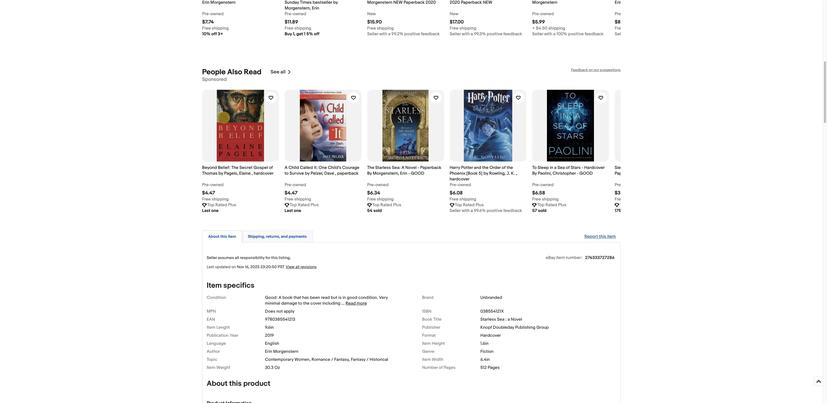 Task type: vqa. For each thing, say whether or not it's contained in the screenshot.
"Item description from the seller"
no



Task type: describe. For each thing, give the bounding box(es) containing it.
our
[[594, 68, 599, 72]]

feedback inside pre-owned $5.99 + $4.50 shipping seller with a 100% positive feedback
[[585, 31, 604, 37]]

hardcover inside harry potter and the order of the phoenix [book 5] by rowling, j. k. , hardcover pre-owned $6.08 free shipping
[[450, 176, 470, 182]]

owned inside harry potter and the order of the phoenix [book 5] by rowling, j. k. , hardcover pre-owned $6.08 free shipping
[[458, 182, 471, 187]]

pre-owned text field for a child called it: one child's courage to survive by pelzer, dave , paperback
[[285, 182, 306, 188]]

2 horizontal spatial the
[[507, 165, 513, 170]]

- right leigh
[[673, 171, 675, 176]]

rated for siege and storm (the grisha trilogy) - paperback by bardugo, leigh - good
[[628, 202, 640, 208]]

grisha
[[658, 165, 670, 170]]

item weight
[[207, 365, 231, 370]]

shipping down thomas
[[212, 196, 229, 202]]

courage
[[342, 165, 360, 170]]

erin inside the starless sea: a novel - paperback by morgenstern, erin - good
[[400, 171, 408, 176]]

contemporary
[[265, 357, 294, 362]]

$6.34 text field
[[367, 190, 381, 196]]

the inside beyond belief: the secret gospel of thomas by pagels, elaine , hardcover
[[231, 165, 239, 170]]

$15.90 text field
[[367, 19, 382, 25]]

9780385541213
[[265, 317, 295, 322]]

sleep
[[538, 165, 549, 170]]

for
[[266, 255, 271, 260]]

plus for siege and storm (the grisha trilogy) - paperback by bardugo, leigh - good
[[641, 202, 649, 208]]

shipping inside pre-owned $5.99 + $4.50 shipping seller with a 100% positive feedback
[[549, 25, 566, 31]]

Seller with a 100% positive feedback text field
[[533, 31, 604, 37]]

30.3
[[265, 365, 274, 370]]

isbn
[[422, 309, 432, 314]]

top rated plus text field for by
[[538, 202, 567, 208]]

175 sold text field
[[615, 208, 631, 214]]

leigh
[[661, 171, 672, 176]]

a inside a child called it: one child's courage to survive by pelzer, dave , paperback
[[285, 165, 288, 170]]

knopf doubleday publishing group
[[481, 325, 549, 330]]

free inside new $17.00 free shipping seller with a 99.3% positive feedback
[[450, 25, 459, 31]]

1 vertical spatial read
[[346, 301, 356, 306]]

10% off 3+ text field
[[202, 31, 223, 37]]

pre-owned text field for $5.99
[[533, 11, 554, 17]]

New text field
[[450, 11, 459, 17]]

free shipping text field down $8.41 text field
[[615, 25, 642, 31]]

...
[[342, 301, 345, 306]]

one
[[319, 165, 327, 170]]

+ $4.50 shipping text field
[[533, 25, 566, 31]]

language
[[207, 341, 226, 346]]

top for harry potter and the order of the phoenix [book 5] by rowling, j. k. , hardcover
[[455, 202, 462, 208]]

by inside a child called it: one child's courage to survive by pelzer, dave , paperback
[[305, 171, 310, 176]]

publication year
[[207, 333, 239, 338]]

last one for to
[[285, 208, 301, 213]]

get
[[297, 31, 303, 37]]

pre- inside pre-owned $6.58 free shipping
[[533, 182, 541, 187]]

plus for to sleep in a sea of stars - hardcover by paolini, christopher - good
[[558, 202, 567, 208]]

sold for $6.58
[[538, 208, 547, 213]]

free shipping text field for a child called it: one child's courage to survive by pelzer, dave , paperback
[[285, 196, 311, 202]]

pre-owned $3.98 free shipping
[[615, 182, 642, 202]]

hardcover inside to sleep in a sea of stars - hardcover by paolini, christopher - good
[[585, 165, 605, 170]]

positive inside text box
[[487, 208, 503, 213]]

sold for $6.34
[[374, 208, 382, 213]]

New text field
[[367, 11, 376, 17]]

$11.89 text field
[[285, 19, 298, 25]]

and for harry potter and the order of the phoenix [book 5] by rowling, j. k. , hardcover pre-owned $6.08 free shipping
[[474, 165, 482, 170]]

shipping inside harry potter and the order of the phoenix [book 5] by rowling, j. k. , hardcover pre-owned $6.08 free shipping
[[460, 196, 477, 202]]

in inside to sleep in a sea of stars - hardcover by paolini, christopher - good
[[550, 165, 554, 170]]

about for about this item
[[208, 234, 220, 239]]

free shipping text field for to sleep in a sea of stars - hardcover by paolini, christopher - good
[[533, 196, 559, 202]]

038554121x
[[481, 309, 504, 314]]

pre- inside pre-owned $3.98 free shipping
[[615, 182, 623, 187]]

1 vertical spatial on
[[232, 264, 236, 269]]

pre-owned text field for beyond belief: the secret gospel of thomas by pagels, elaine , hardcover
[[202, 182, 224, 188]]

more
[[357, 301, 367, 306]]

the inside good: a book that has been read but is in good condition. very minimal damage to the cover including ...
[[303, 301, 310, 306]]

that
[[294, 295, 301, 300]]

2 / from the left
[[367, 357, 369, 362]]

publisher
[[422, 325, 441, 330]]

a inside pre-owned $5.99 + $4.50 shipping seller with a 100% positive feedback
[[554, 31, 556, 37]]

- right sea:
[[418, 165, 420, 170]]

- right trilogy)
[[687, 165, 688, 170]]

ean
[[207, 317, 215, 322]]

view
[[286, 264, 295, 269]]

this for report this item
[[599, 234, 607, 239]]

$6.58 text field
[[533, 190, 545, 196]]

$8.41
[[615, 19, 627, 25]]

minimal
[[265, 301, 280, 306]]

rated for the starless sea: a novel - paperback by morgenstern, erin - good
[[381, 202, 392, 208]]

512 pages
[[481, 365, 500, 370]]

rated for to sleep in a sea of stars - hardcover by paolini, christopher - good
[[546, 202, 558, 208]]

this right for
[[271, 255, 278, 260]]

belief:
[[218, 165, 231, 170]]

1 / from the left
[[331, 357, 334, 362]]

100%
[[557, 31, 568, 37]]

rowling,
[[489, 171, 506, 176]]

suggestions
[[600, 68, 621, 72]]

pre-owned $7.74 free shipping 10% off 3+
[[202, 11, 229, 37]]

(the
[[648, 165, 657, 170]]

listing.
[[279, 255, 291, 260]]

top rated plus text field for $3.98
[[620, 202, 649, 208]]

returns,
[[266, 234, 280, 239]]

feedback inside new $17.00 free shipping seller with a 99.3% positive feedback
[[504, 31, 523, 37]]

free inside pre-owned $3.98 free shipping
[[615, 196, 624, 202]]

shipping down survive
[[295, 196, 311, 202]]

english
[[265, 341, 279, 346]]

starless sea : a novel
[[481, 317, 522, 322]]

top rated plus for siege and storm (the grisha trilogy) - paperback by bardugo, leigh - good
[[620, 202, 649, 208]]

a inside good: a book that has been read but is in good condition. very minimal damage to the cover including ...
[[279, 295, 282, 300]]

$17.00 text field
[[450, 19, 464, 25]]

damage
[[281, 301, 297, 306]]

pre-owned text field up $11.89 text box
[[285, 11, 306, 17]]

1 pages from the left
[[444, 365, 456, 370]]

buy
[[285, 31, 292, 37]]

owned inside "pre-owned $8.41 free shipping seller with a 99.2% positive feedback"
[[623, 11, 637, 17]]

feedback
[[571, 68, 588, 72]]

a inside "pre-owned $8.41 free shipping seller with a 99.2% positive feedback"
[[636, 31, 639, 37]]

a inside seller with a 99.6% positive feedback text box
[[471, 208, 473, 213]]

1 vertical spatial all
[[235, 255, 239, 260]]

item for report this item
[[608, 234, 616, 239]]

, inside a child called it: one child's courage to survive by pelzer, dave , paperback
[[335, 171, 337, 176]]

of down width
[[439, 365, 443, 370]]

0 vertical spatial on
[[589, 68, 593, 72]]

free shipping text field for $7.74
[[202, 25, 229, 31]]

30.3 oz
[[265, 365, 280, 370]]

of for harry potter and the order of the phoenix [book 5] by rowling, j. k. , hardcover pre-owned $6.08 free shipping
[[502, 165, 506, 170]]

sea inside to sleep in a sea of stars - hardcover by paolini, christopher - good
[[558, 165, 565, 170]]

rated for harry potter and the order of the phoenix [book 5] by rowling, j. k. , hardcover
[[463, 202, 475, 208]]

top rated plus text field for erin
[[373, 202, 402, 208]]

+
[[533, 25, 535, 31]]

pre-owned $8.41 free shipping seller with a 99.2% positive feedback
[[615, 11, 688, 37]]

seller left assumes
[[207, 255, 217, 260]]

feedback inside "pre-owned $8.41 free shipping seller with a 99.2% positive feedback"
[[669, 31, 688, 37]]

shipping inside pre-owned $3.98 free shipping
[[625, 196, 642, 202]]

publication
[[207, 333, 229, 338]]

weight
[[217, 365, 231, 370]]

paperback inside 'siege and storm (the grisha trilogy) - paperback by bardugo, leigh - good'
[[615, 171, 636, 176]]

free inside harry potter and the order of the phoenix [book 5] by rowling, j. k. , hardcover pre-owned $6.08 free shipping
[[450, 196, 459, 202]]

new $15.90 free shipping seller with a 99.2% positive feedback
[[367, 11, 440, 37]]

with inside pre-owned $5.99 + $4.50 shipping seller with a 100% positive feedback
[[545, 31, 553, 37]]

pre-owned text field up $7.74
[[202, 11, 224, 17]]

pelzer,
[[311, 171, 324, 176]]

shipping,
[[248, 234, 265, 239]]

pre- down survive
[[285, 182, 293, 187]]

seller inside text box
[[450, 208, 461, 213]]

not
[[277, 309, 283, 314]]

in inside good: a book that has been read but is in good condition. very minimal damage to the cover including ...
[[343, 295, 346, 300]]

off inside pre-owned $11.89 free shipping buy 1, get 1 5% off
[[314, 31, 320, 37]]

assumes
[[218, 255, 234, 260]]

free shipping text field for $11.89
[[285, 25, 311, 31]]

99.6%
[[474, 208, 486, 213]]

and inside 'siege and storm (the grisha trilogy) - paperback by bardugo, leigh - good'
[[627, 165, 635, 170]]

See all text field
[[271, 69, 286, 75]]

pre-owned text field for $8.41
[[615, 11, 637, 17]]

called
[[300, 165, 313, 170]]

pre- inside pre-owned $7.74 free shipping 10% off 3+
[[202, 11, 211, 17]]

- right 'morgenstern,'
[[409, 171, 410, 176]]

- right stars
[[582, 165, 584, 170]]

pre-owned $4.47 free shipping for to
[[285, 182, 311, 202]]

oz
[[275, 365, 280, 370]]

pre- inside "pre-owned $8.41 free shipping seller with a 99.2% positive feedback"
[[615, 11, 624, 17]]

feedback on our suggestions link
[[571, 68, 621, 72]]

novel for a
[[406, 165, 417, 170]]

novel for a
[[511, 317, 522, 322]]

number
[[422, 365, 438, 370]]

99.2% inside "pre-owned $8.41 free shipping seller with a 99.2% positive feedback"
[[639, 31, 651, 37]]

owned down survive
[[293, 182, 306, 187]]

$4.50
[[536, 25, 548, 31]]

$5.99 text field
[[533, 19, 545, 25]]

sold for $3.98
[[622, 208, 631, 213]]

paperback
[[337, 171, 359, 176]]

shipping inside pre-owned $6.58 free shipping
[[542, 196, 559, 202]]

- down stars
[[577, 171, 579, 176]]

2 pages from the left
[[488, 365, 500, 370]]

free inside pre-owned $11.89 free shipping buy 1, get 1 5% off
[[285, 25, 294, 31]]

year
[[230, 333, 239, 338]]

last one text field for to
[[285, 208, 301, 214]]

shipping inside pre-owned $7.74 free shipping 10% off 3+
[[212, 25, 229, 31]]

with inside new $15.90 free shipping seller with a 99.2% positive feedback
[[380, 31, 388, 37]]

also
[[227, 68, 242, 76]]

report this item
[[585, 234, 616, 239]]

seller inside "pre-owned $8.41 free shipping seller with a 99.2% positive feedback"
[[615, 31, 626, 37]]

pre- inside pre-owned $11.89 free shipping buy 1, get 1 5% off
[[285, 11, 293, 17]]

about this product
[[207, 379, 271, 388]]

pagels,
[[224, 171, 238, 176]]

positive inside pre-owned $5.99 + $4.50 shipping seller with a 100% positive feedback
[[568, 31, 584, 37]]

potter
[[461, 165, 473, 170]]

about this item
[[208, 234, 236, 239]]

pre-owned text field for harry potter and the order of the phoenix [book 5] by rowling, j. k. , hardcover
[[450, 182, 471, 188]]

pre-owned $6.58 free shipping
[[533, 182, 559, 202]]

top rated plus text field for $6.08
[[455, 202, 484, 208]]

free down thomas
[[202, 196, 211, 202]]

good inside 'siege and storm (the grisha trilogy) - paperback by bardugo, leigh - good'
[[676, 171, 689, 176]]

top for siege and storm (the grisha trilogy) - paperback by bardugo, leigh - good
[[620, 202, 627, 208]]

free inside pre-owned $7.74 free shipping 10% off 3+
[[202, 25, 211, 31]]

pre- inside pre-owned $5.99 + $4.50 shipping seller with a 100% positive feedback
[[533, 11, 541, 17]]

feedback inside text box
[[504, 208, 522, 213]]

54 sold text field
[[367, 208, 382, 214]]

good
[[347, 295, 358, 300]]

5]
[[479, 171, 483, 176]]

9.6in
[[265, 325, 274, 330]]

owned inside pre-owned $11.89 free shipping buy 1, get 1 5% off
[[293, 11, 306, 17]]

a inside to sleep in a sea of stars - hardcover by paolini, christopher - good
[[555, 165, 557, 170]]

siege
[[615, 165, 626, 170]]

owned down thomas
[[211, 182, 224, 187]]

seller inside new $17.00 free shipping seller with a 99.3% positive feedback
[[450, 31, 461, 37]]

child
[[289, 165, 299, 170]]

to inside good: a book that has been read but is in good condition. very minimal damage to the cover including ...
[[298, 301, 302, 306]]

with inside text box
[[462, 208, 470, 213]]

free inside "pre-owned $8.41 free shipping seller with a 99.2% positive feedback"
[[615, 25, 624, 31]]

hardcover inside beyond belief: the secret gospel of thomas by pagels, elaine , hardcover
[[254, 171, 274, 176]]

to
[[533, 165, 537, 170]]

top rated plus for harry potter and the order of the phoenix [book 5] by rowling, j. k. , hardcover
[[455, 202, 484, 208]]

seller assumes all responsibility for this listing.
[[207, 255, 291, 260]]

beyond
[[202, 165, 217, 170]]

does not apply
[[265, 309, 295, 314]]

see all
[[271, 69, 286, 75]]

and for shipping, returns, and payments
[[281, 234, 288, 239]]

has
[[302, 295, 309, 300]]

Seller with a 99.3% positive feedback text field
[[450, 31, 523, 37]]

free inside pre-owned $6.34 free shipping
[[367, 196, 376, 202]]

of for beyond belief: the secret gospel of thomas by pagels, elaine , hardcover
[[269, 165, 273, 170]]

last one for by
[[202, 208, 219, 213]]

morgenstern
[[273, 349, 299, 354]]

1.6in
[[481, 341, 489, 346]]

$15.90
[[367, 19, 382, 25]]

book
[[422, 317, 433, 322]]

top rated plus text field for by
[[290, 202, 319, 208]]

$6.34
[[367, 190, 381, 196]]

free down survive
[[285, 196, 294, 202]]

christopher
[[553, 171, 576, 176]]



Task type: locate. For each thing, give the bounding box(es) containing it.
3 plus from the left
[[393, 202, 402, 208]]

2 the from the left
[[367, 165, 375, 170]]

1 vertical spatial sea
[[497, 317, 505, 322]]

by inside the starless sea: a novel - paperback by morgenstern, erin - good
[[367, 171, 372, 176]]

274333727286
[[585, 255, 615, 260]]

top for beyond belief: the secret gospel of thomas by pagels, elaine , hardcover
[[207, 202, 215, 208]]

this right report
[[599, 234, 607, 239]]

one for to
[[294, 208, 301, 213]]

2 pre-owned $4.47 free shipping from the left
[[285, 182, 311, 202]]

dave
[[325, 171, 334, 176]]

by inside beyond belief: the secret gospel of thomas by pagels, elaine , hardcover
[[219, 171, 223, 176]]

this for about this item
[[220, 234, 227, 239]]

sold inside "text box"
[[622, 208, 631, 213]]

5 top rated plus from the left
[[538, 202, 567, 208]]

pre-owned $11.89 free shipping buy 1, get 1 5% off
[[285, 11, 320, 37]]

$4.47 for beyond belief: the secret gospel of thomas by pagels, elaine , hardcover
[[202, 190, 215, 196]]

item for item weight
[[207, 365, 216, 370]]

2 sold from the left
[[538, 208, 547, 213]]

positive inside "pre-owned $8.41 free shipping seller with a 99.2% positive feedback"
[[652, 31, 668, 37]]

hardcover down gospel
[[254, 171, 274, 176]]

seller with a 99.2% positive feedback text field for owned
[[615, 31, 688, 37]]

2 99.2% from the left
[[639, 31, 651, 37]]

about
[[208, 234, 220, 239], [207, 379, 228, 388]]

in right sleep
[[550, 165, 554, 170]]

2 seller with a 99.2% positive feedback text field from the left
[[615, 31, 688, 37]]

2019
[[265, 333, 274, 338]]

3 by from the left
[[484, 171, 489, 176]]

54
[[367, 208, 373, 213]]

5 plus from the left
[[558, 202, 567, 208]]

$7.74
[[202, 19, 214, 25]]

read down good
[[346, 301, 356, 306]]

0 horizontal spatial pre-owned text field
[[533, 11, 554, 17]]

on
[[589, 68, 593, 72], [232, 264, 236, 269]]

hardcover
[[585, 165, 605, 170], [481, 333, 501, 338]]

pre-owned text field up $6.34 "text field"
[[367, 182, 389, 188]]

pre- inside harry potter and the order of the phoenix [book 5] by rowling, j. k. , hardcover pre-owned $6.08 free shipping
[[450, 182, 458, 187]]

0 horizontal spatial paperback
[[421, 165, 442, 170]]

top for the starless sea: a novel - paperback by morgenstern, erin - good
[[373, 202, 380, 208]]

erin down the english
[[265, 349, 272, 354]]

57
[[533, 208, 537, 213]]

0 horizontal spatial and
[[281, 234, 288, 239]]

6 top rated plus from the left
[[620, 202, 649, 208]]

0 horizontal spatial to
[[285, 171, 289, 176]]

free inside pre-owned $6.58 free shipping
[[533, 196, 541, 202]]

1 horizontal spatial $4.47
[[285, 190, 298, 196]]

on left our
[[589, 68, 593, 72]]

/ right fantasy
[[367, 357, 369, 362]]

owned inside pre-owned $7.74 free shipping 10% off 3+
[[211, 11, 224, 17]]

512
[[481, 365, 487, 370]]

0 horizontal spatial a
[[279, 295, 282, 300]]

pre-owned $4.47 free shipping
[[202, 182, 229, 202], [285, 182, 311, 202]]

2 vertical spatial all
[[296, 264, 300, 269]]

top rated plus for the starless sea: a novel - paperback by morgenstern, erin - good
[[373, 202, 402, 208]]

gospel
[[254, 165, 268, 170]]

revisions
[[301, 264, 317, 269]]

2 top rated plus text field from the left
[[290, 202, 319, 208]]

off inside pre-owned $7.74 free shipping 10% off 3+
[[211, 31, 217, 37]]

0 horizontal spatial $4.47 text field
[[202, 190, 215, 196]]

0 horizontal spatial good
[[411, 171, 425, 176]]

0 vertical spatial to
[[285, 171, 289, 176]]

1 horizontal spatial ,
[[335, 171, 337, 176]]

a inside new $17.00 free shipping seller with a 99.3% positive feedback
[[471, 31, 473, 37]]

item inside button
[[228, 234, 236, 239]]

pre- down thomas
[[202, 182, 211, 187]]

1 one from the left
[[211, 208, 219, 213]]

ebay item number: 274333727286
[[546, 255, 615, 260]]

seller down $4.50
[[533, 31, 544, 37]]

Top Rated Plus text field
[[455, 202, 484, 208], [620, 202, 649, 208]]

item up condition
[[207, 281, 222, 290]]

the up 5]
[[482, 165, 489, 170]]

of up christopher
[[566, 165, 570, 170]]

1 off from the left
[[211, 31, 217, 37]]

new inside new $15.90 free shipping seller with a 99.2% positive feedback
[[367, 11, 376, 17]]

top for a child called it: one child's courage to survive by pelzer, dave , paperback
[[290, 202, 297, 208]]

book
[[283, 295, 293, 300]]

1 by from the left
[[219, 171, 223, 176]]

free down $15.90
[[367, 25, 376, 31]]

a child called it: one child's courage to survive by pelzer, dave , paperback
[[285, 165, 360, 176]]

owned inside pre-owned $5.99 + $4.50 shipping seller with a 100% positive feedback
[[541, 11, 554, 17]]

item right report
[[608, 234, 616, 239]]

about for about this product
[[207, 379, 228, 388]]

0 horizontal spatial read
[[244, 68, 262, 76]]

owned up $8.41 text field
[[623, 11, 637, 17]]

4 plus from the left
[[476, 202, 484, 208]]

2 last one from the left
[[285, 208, 301, 213]]

new inside new $17.00 free shipping seller with a 99.3% positive feedback
[[450, 11, 459, 17]]

free shipping text field for free
[[450, 25, 477, 31]]

0 horizontal spatial hardcover
[[481, 333, 501, 338]]

0 vertical spatial all
[[281, 69, 286, 75]]

0 horizontal spatial new
[[367, 11, 376, 17]]

item up genre on the right bottom of page
[[422, 341, 431, 346]]

1 $4.47 text field from the left
[[202, 190, 215, 196]]

$4.47 down thomas
[[202, 190, 215, 196]]

seller with a 99.2% positive feedback text field for $15.90
[[367, 31, 440, 37]]

2 $4.47 text field from the left
[[285, 190, 298, 196]]

0 horizontal spatial item
[[228, 234, 236, 239]]

free down $6.58
[[533, 196, 541, 202]]

, inside harry potter and the order of the phoenix [book 5] by rowling, j. k. , hardcover pre-owned $6.08 free shipping
[[516, 171, 517, 176]]

0 horizontal spatial the
[[303, 301, 310, 306]]

erin down sea:
[[400, 171, 408, 176]]

and inside button
[[281, 234, 288, 239]]

0 vertical spatial starless
[[375, 165, 391, 170]]

1 top from the left
[[207, 202, 215, 208]]

historical
[[370, 357, 388, 362]]

0 horizontal spatial on
[[232, 264, 236, 269]]

$6.58
[[533, 190, 545, 196]]

2 , from the left
[[335, 171, 337, 176]]

height
[[432, 341, 445, 346]]

shipping up the buy 1, get 1 5% off text field
[[295, 25, 311, 31]]

3 sold from the left
[[622, 208, 631, 213]]

including
[[323, 301, 341, 306]]

1 vertical spatial about
[[207, 379, 228, 388]]

pre-owned text field for to sleep in a sea of stars - hardcover by paolini, christopher - good
[[533, 182, 554, 188]]

1 vertical spatial hardcover
[[450, 176, 470, 182]]

pre- up $6.34 "text field"
[[367, 182, 376, 187]]

3 top rated plus text field from the left
[[373, 202, 402, 208]]

1 rated from the left
[[216, 202, 227, 208]]

Pre-owned text field
[[533, 11, 554, 17], [615, 11, 637, 17]]

good inside to sleep in a sea of stars - hardcover by paolini, christopher - good
[[580, 171, 593, 176]]

last one
[[202, 208, 219, 213], [285, 208, 301, 213]]

Free shipping text field
[[202, 25, 229, 31], [285, 25, 311, 31], [450, 25, 477, 31], [367, 196, 394, 202], [450, 196, 477, 202]]

1 new from the left
[[367, 11, 376, 17]]

1 top rated plus text field from the left
[[207, 202, 236, 208]]

2 one from the left
[[294, 208, 301, 213]]

seller down $15.90
[[367, 31, 379, 37]]

last for beyond belief: the secret gospel of thomas by pagels, elaine , hardcover
[[202, 208, 210, 213]]

pre-owned $4.47 free shipping down survive
[[285, 182, 311, 202]]

Free shipping text field
[[367, 25, 394, 31], [615, 25, 642, 31], [202, 196, 229, 202], [285, 196, 311, 202], [533, 196, 559, 202], [615, 196, 642, 202]]

$4.47 for a child called it: one child's courage to survive by pelzer, dave , paperback
[[285, 190, 298, 196]]

top rated plus text field down pre-owned $3.98 free shipping
[[620, 202, 649, 208]]

free down $8.41
[[615, 25, 624, 31]]

$4.47 text field
[[202, 190, 215, 196], [285, 190, 298, 196]]

been
[[310, 295, 320, 300]]

1 horizontal spatial on
[[589, 68, 593, 72]]

trilogy)
[[671, 165, 686, 170]]

pre-owned text field up $3.98 text field
[[615, 182, 637, 188]]

by inside to sleep in a sea of stars - hardcover by paolini, christopher - good
[[533, 171, 537, 176]]

to down child
[[285, 171, 289, 176]]

2 new from the left
[[450, 11, 459, 17]]

2 rated from the left
[[298, 202, 310, 208]]

1 vertical spatial in
[[343, 295, 346, 300]]

plus for beyond belief: the secret gospel of thomas by pagels, elaine , hardcover
[[228, 202, 236, 208]]

free shipping text field down $6.58 text field
[[533, 196, 559, 202]]

2 horizontal spatial a
[[402, 165, 405, 170]]

read
[[244, 68, 262, 76], [346, 301, 356, 306]]

pre- up $11.89 text box
[[285, 11, 293, 17]]

seller inside new $15.90 free shipping seller with a 99.2% positive feedback
[[367, 31, 379, 37]]

one for by
[[211, 208, 219, 213]]

1 good from the left
[[411, 171, 425, 176]]

brand
[[422, 295, 434, 300]]

2 horizontal spatial all
[[296, 264, 300, 269]]

pre- up $7.74
[[202, 11, 211, 17]]

Buy 1, get 1 5% off text field
[[285, 31, 320, 37]]

1 by from the left
[[367, 171, 372, 176]]

1 vertical spatial starless
[[481, 317, 496, 322]]

length
[[217, 325, 230, 330]]

it:
[[314, 165, 318, 170]]

2 horizontal spatial item
[[608, 234, 616, 239]]

shipping inside pre-owned $6.34 free shipping
[[377, 196, 394, 202]]

$4.47 text field down survive
[[285, 190, 298, 196]]

0 horizontal spatial hardcover
[[254, 171, 274, 176]]

1 pre-owned $4.47 free shipping from the left
[[202, 182, 229, 202]]

3 rated from the left
[[381, 202, 392, 208]]

0 vertical spatial in
[[550, 165, 554, 170]]

the starless sea: a novel - paperback by morgenstern, erin - good
[[367, 165, 442, 176]]

a
[[285, 165, 288, 170], [402, 165, 405, 170], [279, 295, 282, 300]]

with inside new $17.00 free shipping seller with a 99.3% positive feedback
[[462, 31, 470, 37]]

top rated plus for beyond belief: the secret gospel of thomas by pagels, elaine , hardcover
[[207, 202, 236, 208]]

free down the $17.00
[[450, 25, 459, 31]]

one
[[211, 208, 219, 213], [294, 208, 301, 213]]

0 horizontal spatial one
[[211, 208, 219, 213]]

starless
[[375, 165, 391, 170], [481, 317, 496, 322]]

free down $6.34 on the top
[[367, 196, 376, 202]]

last
[[202, 208, 210, 213], [285, 208, 293, 213], [207, 264, 214, 269]]

this for about this product
[[229, 379, 242, 388]]

2023
[[250, 264, 260, 269]]

0 horizontal spatial starless
[[375, 165, 391, 170]]

rated for a child called it: one child's courage to survive by pelzer, dave , paperback
[[298, 202, 310, 208]]

title
[[434, 317, 442, 322]]

1 horizontal spatial top rated plus text field
[[620, 202, 649, 208]]

2 top rated plus text field from the left
[[620, 202, 649, 208]]

doubleday
[[493, 325, 515, 330]]

nov
[[237, 264, 244, 269]]

a left child
[[285, 165, 288, 170]]

2 plus from the left
[[311, 202, 319, 208]]

free shipping text field down survive
[[285, 196, 311, 202]]

0 horizontal spatial top rated plus text field
[[455, 202, 484, 208]]

$7.74 text field
[[202, 19, 214, 25]]

3 by from the left
[[637, 171, 642, 176]]

seller down $8.41
[[615, 31, 626, 37]]

1 horizontal spatial new
[[450, 11, 459, 17]]

0 horizontal spatial seller with a 99.2% positive feedback text field
[[367, 31, 440, 37]]

0 horizontal spatial sold
[[374, 208, 382, 213]]

with inside "pre-owned $8.41 free shipping seller with a 99.2% positive feedback"
[[627, 31, 635, 37]]

1 horizontal spatial item
[[557, 255, 565, 260]]

and right returns,
[[281, 234, 288, 239]]

1 $4.47 from the left
[[202, 190, 215, 196]]

1 horizontal spatial sold
[[538, 208, 547, 213]]

item for item height
[[422, 341, 431, 346]]

is
[[339, 295, 342, 300]]

shipping down $17.00 'text field'
[[460, 25, 477, 31]]

view all revisions link
[[285, 264, 317, 270]]

shipping
[[212, 25, 229, 31], [295, 25, 311, 31], [377, 25, 394, 31], [460, 25, 477, 31], [549, 25, 566, 31], [625, 25, 642, 31], [212, 196, 229, 202], [295, 196, 311, 202], [377, 196, 394, 202], [460, 196, 477, 202], [542, 196, 559, 202], [625, 196, 642, 202]]

pre-owned text field down survive
[[285, 182, 306, 188]]

novel inside the starless sea: a novel - paperback by morgenstern, erin - good
[[406, 165, 417, 170]]

pre-owned $6.34 free shipping
[[367, 182, 394, 202]]

2 pre-owned text field from the left
[[615, 11, 637, 17]]

2 horizontal spatial sold
[[622, 208, 631, 213]]

to sleep in a sea of stars - hardcover by paolini, christopher - good
[[533, 165, 605, 176]]

3 top rated plus from the left
[[373, 202, 402, 208]]

0 vertical spatial sea
[[558, 165, 565, 170]]

6.4in
[[481, 357, 490, 362]]

1 horizontal spatial erin
[[400, 171, 408, 176]]

contemporary women, romance / fantasy, fantasy / historical
[[265, 357, 388, 362]]

1 horizontal spatial to
[[298, 301, 302, 306]]

1 horizontal spatial the
[[482, 165, 489, 170]]

owned inside pre-owned $6.58 free shipping
[[541, 182, 554, 187]]

and inside harry potter and the order of the phoenix [book 5] by rowling, j. k. , hardcover pre-owned $6.08 free shipping
[[474, 165, 482, 170]]

, inside beyond belief: the secret gospel of thomas by pagels, elaine , hardcover
[[252, 171, 253, 176]]

0 horizontal spatial all
[[235, 255, 239, 260]]

1 99.2% from the left
[[392, 31, 404, 37]]

3 , from the left
[[516, 171, 517, 176]]

0 horizontal spatial sea
[[497, 317, 505, 322]]

item down the ean
[[207, 325, 216, 330]]

0 horizontal spatial ,
[[252, 171, 253, 176]]

0 horizontal spatial pages
[[444, 365, 456, 370]]

5 rated from the left
[[546, 202, 558, 208]]

1 horizontal spatial last one
[[285, 208, 301, 213]]

new for $17.00
[[450, 11, 459, 17]]

free shipping text field for siege and storm (the grisha trilogy) - paperback by bardugo, leigh - good
[[615, 196, 642, 202]]

1 top rated plus text field from the left
[[455, 202, 484, 208]]

apply
[[284, 309, 295, 314]]

1 pre-owned text field from the left
[[533, 11, 554, 17]]

novel up knopf doubleday publishing group
[[511, 317, 522, 322]]

0 horizontal spatial by
[[219, 171, 223, 176]]

this up assumes
[[220, 234, 227, 239]]

free shipping text field for beyond belief: the secret gospel of thomas by pagels, elaine , hardcover
[[202, 196, 229, 202]]

positive inside new $17.00 free shipping seller with a 99.3% positive feedback
[[487, 31, 503, 37]]

good inside the starless sea: a novel - paperback by morgenstern, erin - good
[[411, 171, 425, 176]]

to inside a child called it: one child's courage to survive by pelzer, dave , paperback
[[285, 171, 289, 176]]

2 last one text field from the left
[[285, 208, 301, 214]]

1 horizontal spatial hardcover
[[450, 176, 470, 182]]

a inside new $15.90 free shipping seller with a 99.2% positive feedback
[[388, 31, 391, 37]]

hardcover right stars
[[585, 165, 605, 170]]

last for a child called it: one child's courage to survive by pelzer, dave , paperback
[[285, 208, 293, 213]]

rated for beyond belief: the secret gospel of thomas by pagels, elaine , hardcover
[[216, 202, 227, 208]]

about down item weight
[[207, 379, 228, 388]]

publishing
[[516, 325, 536, 330]]

0 horizontal spatial erin
[[265, 349, 272, 354]]

plus for a child called it: one child's courage to survive by pelzer, dave , paperback
[[311, 202, 319, 208]]

2 $4.47 from the left
[[285, 190, 298, 196]]

pages right number
[[444, 365, 456, 370]]

feedback inside new $15.90 free shipping seller with a 99.2% positive feedback
[[421, 31, 440, 37]]

shipping, returns, and payments
[[248, 234, 307, 239]]

free up the buy
[[285, 25, 294, 31]]

Seller with a 99.6% positive feedback text field
[[450, 208, 522, 214]]

owned up $11.89 in the left of the page
[[293, 11, 306, 17]]

2 horizontal spatial good
[[676, 171, 689, 176]]

99.2% inside new $15.90 free shipping seller with a 99.2% positive feedback
[[392, 31, 404, 37]]

1 top rated plus from the left
[[207, 202, 236, 208]]

1 last one text field from the left
[[202, 208, 219, 214]]

off left 3+
[[211, 31, 217, 37]]

top for to sleep in a sea of stars - hardcover by paolini, christopher - good
[[538, 202, 545, 208]]

owned up "$6.08" "text field"
[[458, 182, 471, 187]]

$3.98 text field
[[615, 190, 628, 196]]

$4.47 text field for beyond belief: the secret gospel of thomas by pagels, elaine , hardcover
[[202, 190, 215, 196]]

1 horizontal spatial starless
[[481, 317, 496, 322]]

0 horizontal spatial /
[[331, 357, 334, 362]]

owned inside pre-owned $6.34 free shipping
[[376, 182, 389, 187]]

plus
[[228, 202, 236, 208], [311, 202, 319, 208], [393, 202, 402, 208], [476, 202, 484, 208], [558, 202, 567, 208], [641, 202, 649, 208]]

plus for harry potter and the order of the phoenix [book 5] by rowling, j. k. , hardcover
[[476, 202, 484, 208]]

fantasy,
[[334, 357, 350, 362]]

1 horizontal spatial last one text field
[[285, 208, 301, 214]]

pre-owned $4.47 free shipping for by
[[202, 182, 229, 202]]

4 top rated plus text field from the left
[[538, 202, 567, 208]]

and up 5]
[[474, 165, 482, 170]]

item width
[[422, 357, 444, 362]]

off right the 5%
[[314, 31, 320, 37]]

sea:
[[392, 165, 401, 170]]

the up 'morgenstern,'
[[367, 165, 375, 170]]

owned inside pre-owned $3.98 free shipping
[[623, 182, 637, 187]]

pre-owned text field up $8.41 text field
[[615, 11, 637, 17]]

0 horizontal spatial the
[[231, 165, 239, 170]]

item up assumes
[[228, 234, 236, 239]]

2 horizontal spatial by
[[637, 171, 642, 176]]

2 by from the left
[[533, 171, 537, 176]]

free down $3.98
[[615, 196, 624, 202]]

paperback inside the starless sea: a novel - paperback by morgenstern, erin - good
[[421, 165, 442, 170]]

top rated plus text field for elaine
[[207, 202, 236, 208]]

item down topic
[[207, 365, 216, 370]]

last one text field up about this item
[[202, 208, 219, 214]]

about inside about this item button
[[208, 234, 220, 239]]

new up the $17.00
[[450, 11, 459, 17]]

all right see
[[281, 69, 286, 75]]

Sponsored text field
[[202, 76, 227, 82]]

new for $15.90
[[367, 11, 376, 17]]

6 top from the left
[[620, 202, 627, 208]]

read right also
[[244, 68, 262, 76]]

a left book
[[279, 295, 282, 300]]

plus for the starless sea: a novel - paperback by morgenstern, erin - good
[[393, 202, 402, 208]]

of right gospel
[[269, 165, 273, 170]]

last one up about this item
[[202, 208, 219, 213]]

ebay
[[546, 255, 556, 260]]

0 vertical spatial erin
[[400, 171, 408, 176]]

item for about this item
[[228, 234, 236, 239]]

item for item specifics
[[207, 281, 222, 290]]

1 horizontal spatial pages
[[488, 365, 500, 370]]

Top Rated Plus text field
[[207, 202, 236, 208], [290, 202, 319, 208], [373, 202, 402, 208], [538, 202, 567, 208]]

last one text field up payments
[[285, 208, 301, 214]]

0 vertical spatial about
[[208, 234, 220, 239]]

shipping down $15.90 text field
[[377, 25, 394, 31]]

5 top from the left
[[538, 202, 545, 208]]

one up payments
[[294, 208, 301, 213]]

2 horizontal spatial by
[[484, 171, 489, 176]]

2 top rated plus from the left
[[290, 202, 319, 208]]

$11.89
[[285, 19, 298, 25]]

1 horizontal spatial pre-owned $4.47 free shipping
[[285, 182, 311, 202]]

1 horizontal spatial by
[[533, 171, 537, 176]]

top rated plus
[[207, 202, 236, 208], [290, 202, 319, 208], [373, 202, 402, 208], [455, 202, 484, 208], [538, 202, 567, 208], [620, 202, 649, 208]]

of for to sleep in a sea of stars - hardcover by paolini, christopher - good
[[566, 165, 570, 170]]

1 sold from the left
[[374, 208, 382, 213]]

:
[[506, 317, 507, 322]]

about this item button
[[208, 234, 236, 239]]

free inside new $15.90 free shipping seller with a 99.2% positive feedback
[[367, 25, 376, 31]]

of inside beyond belief: the secret gospel of thomas by pagels, elaine , hardcover
[[269, 165, 273, 170]]

seller inside pre-owned $5.99 + $4.50 shipping seller with a 100% positive feedback
[[533, 31, 544, 37]]

free shipping text field down $15.90 text field
[[367, 25, 394, 31]]

1 vertical spatial paperback
[[615, 171, 636, 176]]

0 horizontal spatial last one
[[202, 208, 219, 213]]

2 horizontal spatial and
[[627, 165, 635, 170]]

10%
[[202, 31, 211, 37]]

0 vertical spatial novel
[[406, 165, 417, 170]]

topic
[[207, 357, 217, 362]]

starless inside the starless sea: a novel - paperback by morgenstern, erin - good
[[375, 165, 391, 170]]

top rated plus text field down "$6.08" "text field"
[[455, 202, 484, 208]]

on left nov
[[232, 264, 236, 269]]

pre-owned text field for the starless sea: a novel - paperback by morgenstern, erin - good
[[367, 182, 389, 188]]

0 vertical spatial read
[[244, 68, 262, 76]]

, down child's
[[335, 171, 337, 176]]

1 horizontal spatial pre-owned text field
[[615, 11, 637, 17]]

Seller with a 99.2% positive feedback text field
[[367, 31, 440, 37], [615, 31, 688, 37]]

2 off from the left
[[314, 31, 320, 37]]

by inside harry potter and the order of the phoenix [book 5] by rowling, j. k. , hardcover pre-owned $6.08 free shipping
[[484, 171, 489, 176]]

3 good from the left
[[676, 171, 689, 176]]

1 vertical spatial erin
[[265, 349, 272, 354]]

, right elaine
[[252, 171, 253, 176]]

1 horizontal spatial hardcover
[[585, 165, 605, 170]]

the inside the starless sea: a novel - paperback by morgenstern, erin - good
[[367, 165, 375, 170]]

1 the from the left
[[231, 165, 239, 170]]

0 vertical spatial hardcover
[[585, 165, 605, 170]]

0 horizontal spatial pre-owned $4.47 free shipping
[[202, 182, 229, 202]]

1 vertical spatial novel
[[511, 317, 522, 322]]

$4.47 text field for a child called it: one child's courage to survive by pelzer, dave , paperback
[[285, 190, 298, 196]]

shipping down $8.41 text field
[[625, 25, 642, 31]]

by inside 'siege and storm (the grisha trilogy) - paperback by bardugo, leigh - good'
[[637, 171, 642, 176]]

2 top from the left
[[290, 202, 297, 208]]

fantasy
[[351, 357, 366, 362]]

item
[[608, 234, 616, 239], [228, 234, 236, 239], [557, 255, 565, 260]]

0 vertical spatial hardcover
[[254, 171, 274, 176]]

0 horizontal spatial off
[[211, 31, 217, 37]]

pre-owned text field up "$6.08" "text field"
[[450, 182, 471, 188]]

all up nov
[[235, 255, 239, 260]]

shipping down $6.34 "text field"
[[377, 196, 394, 202]]

item for item width
[[422, 357, 431, 362]]

rated
[[216, 202, 227, 208], [298, 202, 310, 208], [381, 202, 392, 208], [463, 202, 475, 208], [546, 202, 558, 208], [628, 202, 640, 208]]

stars
[[571, 165, 581, 170]]

the
[[231, 165, 239, 170], [367, 165, 375, 170]]

Last one text field
[[202, 208, 219, 214], [285, 208, 301, 214]]

1 horizontal spatial in
[[550, 165, 554, 170]]

shipping down $6.58 text field
[[542, 196, 559, 202]]

1
[[304, 31, 306, 37]]

tab list
[[202, 229, 621, 242]]

57 sold text field
[[533, 208, 547, 214]]

storm
[[636, 165, 647, 170]]

3 top from the left
[[373, 202, 380, 208]]

1 horizontal spatial good
[[580, 171, 593, 176]]

seller down the $17.00
[[450, 31, 461, 37]]

0 horizontal spatial 99.2%
[[392, 31, 404, 37]]

1 horizontal spatial a
[[285, 165, 288, 170]]

top
[[207, 202, 215, 208], [290, 202, 297, 208], [373, 202, 380, 208], [455, 202, 462, 208], [538, 202, 545, 208], [620, 202, 627, 208]]

1 vertical spatial hardcover
[[481, 333, 501, 338]]

new $17.00 free shipping seller with a 99.3% positive feedback
[[450, 11, 523, 37]]

0 horizontal spatial last one text field
[[202, 208, 219, 214]]

6 rated from the left
[[628, 202, 640, 208]]

fiction
[[481, 349, 494, 354]]

$8.41 text field
[[615, 19, 627, 25]]

2 good from the left
[[580, 171, 593, 176]]

shipping inside new $17.00 free shipping seller with a 99.3% positive feedback
[[460, 25, 477, 31]]

[book
[[467, 171, 478, 176]]

2 by from the left
[[305, 171, 310, 176]]

author
[[207, 349, 220, 354]]

pre-owned text field up $6.58 text field
[[533, 182, 554, 188]]

secret
[[240, 165, 253, 170]]

last one up payments
[[285, 208, 301, 213]]

novel
[[406, 165, 417, 170], [511, 317, 522, 322]]

0 horizontal spatial by
[[367, 171, 372, 176]]

1 seller with a 99.2% positive feedback text field from the left
[[367, 31, 440, 37]]

Pre-owned text field
[[202, 11, 224, 17], [285, 11, 306, 17], [202, 182, 224, 188], [285, 182, 306, 188], [367, 182, 389, 188], [450, 182, 471, 188], [533, 182, 554, 188], [615, 182, 637, 188]]

6 plus from the left
[[641, 202, 649, 208]]

tab list containing about this item
[[202, 229, 621, 242]]

owned up $6.34 on the top
[[376, 182, 389, 187]]

of inside harry potter and the order of the phoenix [book 5] by rowling, j. k. , hardcover pre-owned $6.08 free shipping
[[502, 165, 506, 170]]

4 top rated plus from the left
[[455, 202, 484, 208]]

1,
[[293, 31, 296, 37]]

0 horizontal spatial $4.47
[[202, 190, 215, 196]]

1 horizontal spatial /
[[367, 357, 369, 362]]

1 horizontal spatial 99.2%
[[639, 31, 651, 37]]

4 rated from the left
[[463, 202, 475, 208]]

16,
[[245, 264, 250, 269]]

all
[[281, 69, 286, 75], [235, 255, 239, 260], [296, 264, 300, 269]]

product
[[243, 379, 271, 388]]

1 horizontal spatial $4.47 text field
[[285, 190, 298, 196]]

1 horizontal spatial all
[[281, 69, 286, 75]]

by right 5]
[[484, 171, 489, 176]]

new up $15.90
[[367, 11, 376, 17]]

1 horizontal spatial off
[[314, 31, 320, 37]]

$6.08 text field
[[450, 190, 463, 196]]

owned down paolini,
[[541, 182, 554, 187]]

positive inside new $15.90 free shipping seller with a 99.2% positive feedback
[[405, 31, 420, 37]]

shipping inside new $15.90 free shipping seller with a 99.2% positive feedback
[[377, 25, 394, 31]]

free up 10%
[[202, 25, 211, 31]]

1 horizontal spatial one
[[294, 208, 301, 213]]

shipping inside "pre-owned $8.41 free shipping seller with a 99.2% positive feedback"
[[625, 25, 642, 31]]

and right siege
[[627, 165, 635, 170]]

owned up $7.74
[[211, 11, 224, 17]]

of up rowling,
[[502, 165, 506, 170]]

$4.47 text field down thomas
[[202, 190, 215, 196]]

last one text field for by
[[202, 208, 219, 214]]

one up about this item
[[211, 208, 219, 213]]

pre- inside pre-owned $6.34 free shipping
[[367, 182, 376, 187]]

1 horizontal spatial by
[[305, 171, 310, 176]]

4 top from the left
[[455, 202, 462, 208]]

1 last one from the left
[[202, 208, 219, 213]]

top rated plus for a child called it: one child's courage to survive by pelzer, dave , paperback
[[290, 202, 319, 208]]

a inside the starless sea: a novel - paperback by morgenstern, erin - good
[[402, 165, 405, 170]]

0 horizontal spatial in
[[343, 295, 346, 300]]

pre-owned text field for siege and storm (the grisha trilogy) - paperback by bardugo, leigh - good
[[615, 182, 637, 188]]

0 vertical spatial paperback
[[421, 165, 442, 170]]

romance
[[312, 357, 330, 362]]

1 plus from the left
[[228, 202, 236, 208]]

new
[[367, 11, 376, 17], [450, 11, 459, 17]]

pre-owned $4.47 free shipping down thomas
[[202, 182, 229, 202]]

1 horizontal spatial paperback
[[615, 171, 636, 176]]

top rated plus for to sleep in a sea of stars - hardcover by paolini, christopher - good
[[538, 202, 567, 208]]

1 , from the left
[[252, 171, 253, 176]]

erin morgenstern
[[265, 349, 299, 354]]

shipping inside pre-owned $11.89 free shipping buy 1, get 1 5% off
[[295, 25, 311, 31]]

read more
[[346, 301, 367, 306]]

people
[[202, 68, 226, 76]]

item for item length
[[207, 325, 216, 330]]

by down to
[[533, 171, 537, 176]]



